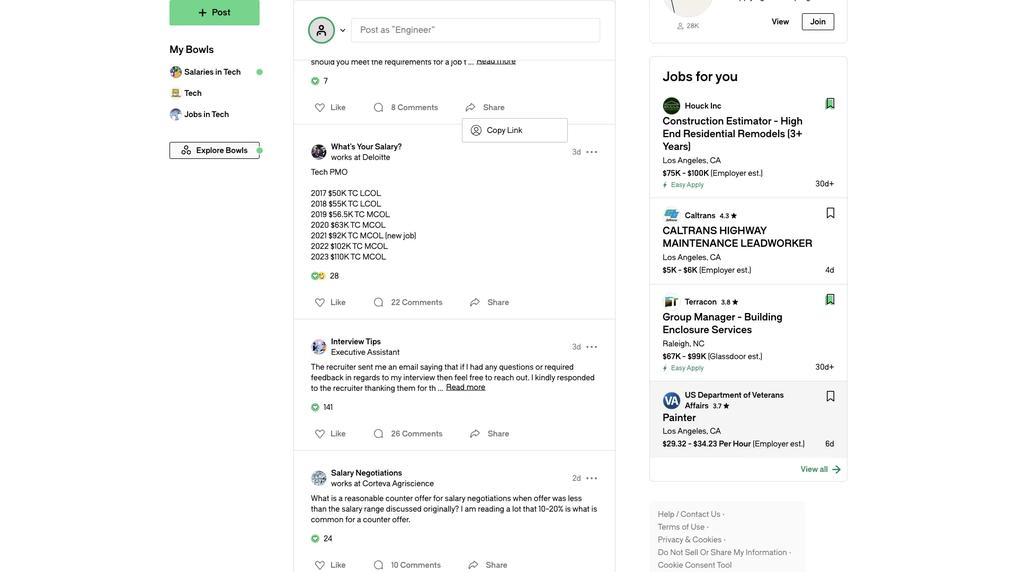 Task type: locate. For each thing, give the bounding box(es) containing it.
easy down $75k
[[671, 181, 685, 189]]

ca down residential
[[710, 156, 721, 165]]

link
[[507, 126, 522, 135]]

negotiations inside the salary negotiations works at corteva agriscience
[[356, 469, 402, 477]]

1 vertical spatial angeles,
[[678, 253, 708, 262]]

1 vertical spatial salary
[[342, 505, 362, 513]]

tc right $56.5k
[[355, 210, 365, 219]]

deloitte
[[363, 153, 390, 162]]

0 horizontal spatial my
[[170, 44, 183, 55]]

1 vertical spatial lcol
[[360, 199, 381, 208]]

est.) inside painter los angeles, ca $29.32 - $34.23 per hour (employer est.)
[[790, 440, 805, 449]]

them inside the "should you let recruiters/talent professionals from a company you're highly interested in that you got a new job? say to keep them updated on your progress should you meet the requirements for a job t ..."
[[481, 47, 500, 56]]

read more button for updated
[[477, 56, 516, 65]]

1 vertical spatial 3d link
[[572, 342, 581, 352]]

share inside help / contact us terms of use privacy & cookies do not sell or share my information cookie consent tool
[[711, 548, 732, 557]]

0 horizontal spatial them
[[397, 384, 416, 393]]

2 image for post author image from the top
[[311, 144, 327, 160]]

1 vertical spatial negotiations
[[356, 469, 402, 477]]

jobs for jobs for you
[[663, 69, 693, 84]]

1 vertical spatial that
[[445, 363, 458, 371]]

read more button down updated
[[477, 56, 516, 65]]

for down say
[[433, 57, 443, 66]]

tech down salaries
[[184, 89, 202, 97]]

1 30d+ from the top
[[816, 179, 834, 188]]

help / contact us terms of use privacy & cookies do not sell or share my information cookie consent tool
[[658, 510, 787, 570]]

like button down 24 on the left bottom of page
[[308, 557, 349, 572]]

read
[[477, 56, 495, 65], [446, 383, 465, 392]]

recruiter down "regards"
[[333, 384, 363, 393]]

feel
[[455, 373, 468, 382]]

ca up per
[[710, 427, 721, 436]]

1 vertical spatial read
[[446, 383, 465, 392]]

$67k
[[663, 352, 681, 361]]

(employer right $6k
[[699, 266, 735, 274]]

1 vertical spatial (employer
[[699, 266, 735, 274]]

0 horizontal spatial that
[[356, 47, 370, 56]]

share button for 10 comments
[[465, 555, 508, 572]]

2 vertical spatial i
[[461, 505, 463, 513]]

junior
[[331, 21, 353, 30]]

negotiations inside salary negotiations junior designer
[[356, 11, 402, 20]]

1 vertical spatial apply
[[687, 365, 704, 372]]

your
[[543, 47, 558, 56]]

0 horizontal spatial offer
[[415, 494, 431, 503]]

copy link menu item
[[463, 119, 568, 142]]

1 like button from the top
[[308, 99, 349, 116]]

1 salary from the top
[[331, 11, 354, 20]]

2 horizontal spatial that
[[523, 505, 537, 513]]

0 vertical spatial los
[[663, 156, 676, 165]]

2 salary from the top
[[331, 469, 354, 477]]

0 vertical spatial works
[[331, 153, 352, 162]]

salary for junior
[[331, 11, 354, 20]]

angeles, up $34.23
[[678, 427, 708, 436]]

interview
[[331, 337, 364, 346]]

3 image for post author image from the top
[[311, 339, 327, 355]]

1 easy apply from the top
[[671, 181, 704, 189]]

- inside caltrans highway maintenance leadworker los angeles, ca $5k - $6k (employer est.)
[[678, 266, 682, 274]]

1 horizontal spatial offer
[[534, 494, 551, 503]]

my left bowls
[[170, 44, 183, 55]]

2 30d+ from the top
[[816, 363, 834, 371]]

responded
[[557, 373, 595, 382]]

tc right $102k
[[352, 242, 363, 251]]

salary up originally?
[[445, 494, 466, 503]]

2 works from the top
[[331, 479, 352, 488]]

0 vertical spatial ★
[[731, 212, 737, 219]]

more
[[497, 56, 516, 65], [467, 383, 485, 392]]

1 vertical spatial ★
[[732, 298, 739, 306]]

image for post author image left what's
[[311, 144, 327, 160]]

painter link
[[663, 412, 696, 423]]

1 like from the top
[[331, 103, 346, 112]]

1 horizontal spatial read
[[477, 56, 495, 65]]

1 horizontal spatial is
[[565, 505, 571, 513]]

read more for updated
[[477, 56, 516, 65]]

jobs up houck inc logo in the right of the page
[[663, 69, 693, 84]]

image for post author image for salary negotiations works at corteva agriscience
[[311, 470, 327, 486]]

1 easy from the top
[[671, 181, 685, 189]]

1 angeles, from the top
[[678, 156, 708, 165]]

(new
[[385, 231, 402, 240]]

8 comments
[[391, 103, 438, 112]]

3d
[[572, 148, 581, 156], [572, 343, 581, 351]]

apply down $100k
[[687, 181, 704, 189]]

2 vertical spatial ca
[[710, 427, 721, 436]]

help
[[658, 510, 675, 519]]

negotiations for works at
[[356, 469, 402, 477]]

1 ca from the top
[[710, 156, 721, 165]]

1 vertical spatial ca
[[710, 253, 721, 262]]

0 vertical spatial angeles,
[[678, 156, 708, 165]]

end
[[663, 128, 681, 140]]

1 apply from the top
[[687, 181, 704, 189]]

1 vertical spatial them
[[397, 384, 416, 393]]

comments right 8
[[398, 103, 438, 112]]

0 vertical spatial i
[[466, 363, 468, 371]]

1 salary negotiations link from the top
[[331, 10, 402, 21]]

3 like button from the top
[[308, 425, 349, 442]]

easy apply for $67k
[[671, 365, 704, 372]]

(employer inside construction estimator - high end residential remodels (3+ years) los angeles, ca $75k - $100k (employer est.)
[[711, 169, 746, 178]]

reading
[[478, 505, 504, 513]]

1 3d link from the top
[[572, 147, 581, 157]]

like button for 24
[[308, 557, 349, 572]]

share for salary negotiations works at corteva agriscience
[[486, 561, 508, 570]]

2 3d from the top
[[572, 343, 581, 351]]

2 vertical spatial (employer
[[753, 440, 789, 449]]

1 vertical spatial at
[[354, 479, 361, 488]]

read more button down feel
[[446, 383, 485, 392]]

comments right '10'
[[400, 561, 441, 570]]

like button for 7
[[308, 99, 349, 116]]

my inside help / contact us terms of use privacy & cookies do not sell or share my information cookie consent tool
[[734, 548, 744, 557]]

angeles, up $100k
[[678, 156, 708, 165]]

...
[[468, 57, 474, 66], [438, 384, 444, 393]]

like down 24 on the left bottom of page
[[331, 561, 346, 570]]

0 horizontal spatial more
[[467, 383, 485, 392]]

3.7
[[713, 402, 722, 410]]

★ right 4.3
[[731, 212, 737, 219]]

easy
[[671, 181, 685, 189], [671, 365, 685, 372]]

2 vertical spatial the
[[329, 505, 340, 513]]

1 horizontal spatial salary
[[445, 494, 466, 503]]

read more button for feel
[[446, 383, 485, 392]]

0 horizontal spatial salary
[[342, 505, 362, 513]]

0 vertical spatial 3d link
[[572, 147, 581, 157]]

2 vertical spatial los
[[663, 427, 676, 436]]

read more for feel
[[446, 383, 485, 392]]

comments for 8 comments
[[398, 103, 438, 112]]

salary
[[331, 11, 354, 20], [331, 469, 354, 477]]

&
[[685, 536, 691, 544]]

comments for 10 comments
[[400, 561, 441, 570]]

group
[[663, 312, 692, 323]]

★ inside "caltrans 4.3 ★"
[[731, 212, 737, 219]]

2021
[[311, 231, 327, 240]]

1 vertical spatial salary negotiations link
[[331, 468, 434, 478]]

$63k
[[331, 221, 349, 229]]

terracon logo image
[[663, 294, 680, 310]]

1 vertical spatial the
[[320, 384, 331, 393]]

that inside what is a reasonable counter offer for salary negotiations when offer was less than the salary range discussed originally? i am reading a lot that 10-20% is what is common for a counter offer.
[[523, 505, 537, 513]]

0 vertical spatial apply
[[687, 181, 704, 189]]

ca inside construction estimator - high end residential remodels (3+ years) los angeles, ca $75k - $100k (employer est.)
[[710, 156, 721, 165]]

★ inside terracon 3.8 ★
[[732, 298, 739, 306]]

salary up junior
[[331, 11, 354, 20]]

1 vertical spatial read more button
[[446, 383, 485, 392]]

0 vertical spatial salary
[[445, 494, 466, 503]]

that
[[356, 47, 370, 56], [445, 363, 458, 371], [523, 505, 537, 513]]

them down from
[[481, 47, 500, 56]]

easy apply down '$99k'
[[671, 365, 704, 372]]

ca inside caltrans highway maintenance leadworker los angeles, ca $5k - $6k (employer est.)
[[710, 253, 721, 262]]

tech left pmo
[[311, 168, 328, 176]]

1 image for post author image from the top
[[311, 13, 327, 29]]

0 vertical spatial (employer
[[711, 169, 746, 178]]

counter down range
[[363, 515, 390, 524]]

22 comments
[[391, 298, 443, 307]]

hour
[[733, 440, 751, 449]]

tech pmo 2017 $50k tc lcol 2018 $55k tc lcol 2019 $56.5k tc mcol 2020 $63k tc mcol 2021 $92k tc mcol (new job) 2022 $102k tc mcol 2023 $110k tc mcol
[[311, 168, 416, 261]]

2 apply from the top
[[687, 365, 704, 372]]

like for 141
[[331, 429, 346, 438]]

0 vertical spatial of
[[744, 391, 751, 399]]

terms of use link
[[658, 522, 711, 533]]

0 vertical spatial ca
[[710, 156, 721, 165]]

offer down agriscience
[[415, 494, 431, 503]]

3 ca from the top
[[710, 427, 721, 436]]

like for 7
[[331, 103, 346, 112]]

tc right the $92k
[[348, 231, 358, 240]]

maintenance
[[663, 238, 738, 249]]

salary negotiations link up designer
[[331, 10, 402, 21]]

to left my
[[382, 373, 389, 382]]

job)
[[403, 231, 416, 240]]

apply for years)
[[687, 181, 704, 189]]

22
[[391, 298, 400, 307]]

1 vertical spatial easy
[[671, 365, 685, 372]]

like button down 28 at the left of page
[[308, 294, 349, 311]]

1 vertical spatial 3d
[[572, 343, 581, 351]]

them down my
[[397, 384, 416, 393]]

i left am
[[461, 505, 463, 513]]

in down the tech link
[[204, 110, 210, 119]]

1 vertical spatial salary
[[331, 469, 354, 477]]

0 vertical spatial easy apply
[[671, 181, 704, 189]]

share for interview tips executive assistant
[[488, 429, 509, 438]]

that left if
[[445, 363, 458, 371]]

1 vertical spatial share button
[[467, 423, 509, 445]]

1 negotiations from the top
[[356, 11, 402, 20]]

that up the meet
[[356, 47, 370, 56]]

0 horizontal spatial jobs
[[184, 110, 202, 119]]

executive
[[331, 348, 366, 357]]

salary negotiations link for designer
[[331, 10, 402, 21]]

1 horizontal spatial them
[[481, 47, 500, 56]]

salary up reasonable
[[331, 469, 354, 477]]

1 horizontal spatial more
[[497, 56, 516, 65]]

4 image for post author image from the top
[[311, 470, 327, 486]]

0 vertical spatial read
[[477, 56, 495, 65]]

a right from
[[489, 36, 493, 45]]

... right t
[[468, 57, 474, 66]]

0 horizontal spatial read
[[446, 383, 465, 392]]

1 vertical spatial ...
[[438, 384, 444, 393]]

the recruiter sent me an email saying that if i had any questions or required feedback in regards to my interview then feel free to reach out.  i kindly responded to the recruiter thanking them for th ...
[[311, 363, 595, 393]]

0 vertical spatial salary
[[331, 11, 354, 20]]

for inside the "should you let recruiters/talent professionals from a company you're highly interested in that you got a new job? say to keep them updated on your progress should you meet the requirements for a job t ..."
[[433, 57, 443, 66]]

like up what's
[[331, 103, 346, 112]]

3 angeles, from the top
[[678, 427, 708, 436]]

comments right the 22
[[402, 298, 443, 307]]

ca down maintenance
[[710, 253, 721, 262]]

1 horizontal spatial ...
[[468, 57, 474, 66]]

like button for 28
[[308, 294, 349, 311]]

image for post author image up the
[[311, 339, 327, 355]]

offer.
[[392, 515, 410, 524]]

0 vertical spatial read more
[[477, 56, 516, 65]]

image for post author image for interview tips executive assistant
[[311, 339, 327, 355]]

0 vertical spatial my
[[170, 44, 183, 55]]

★ right 3.8
[[732, 298, 739, 306]]

lcol right $50k
[[360, 189, 381, 198]]

26 comments button
[[370, 423, 445, 445]]

0 vertical spatial more
[[497, 56, 516, 65]]

los up $29.32
[[663, 427, 676, 436]]

share for what's your salary? works at deloitte
[[488, 298, 509, 307]]

read more down feel
[[446, 383, 485, 392]]

read more down updated
[[477, 56, 516, 65]]

0 vertical spatial jobs
[[663, 69, 693, 84]]

recruiters/talent
[[363, 36, 419, 45]]

like for 24
[[331, 561, 346, 570]]

3d for interview tips executive assistant
[[572, 343, 581, 351]]

3 like from the top
[[331, 429, 346, 438]]

like button down the 7
[[308, 99, 349, 116]]

2017
[[311, 189, 326, 198]]

2 like from the top
[[331, 298, 346, 307]]

2 3d link from the top
[[572, 342, 581, 352]]

works up reasonable
[[331, 479, 352, 488]]

est.) inside caltrans highway maintenance leadworker los angeles, ca $5k - $6k (employer est.)
[[737, 266, 751, 274]]

/
[[676, 510, 679, 519]]

comments inside button
[[402, 429, 443, 438]]

0 vertical spatial share button
[[466, 292, 509, 313]]

$5k
[[663, 266, 677, 274]]

1 works from the top
[[331, 153, 352, 162]]

4 like button from the top
[[308, 557, 349, 572]]

image for post author image for salary negotiations junior designer
[[311, 13, 327, 29]]

my left information on the right of page
[[734, 548, 744, 557]]

reach
[[494, 373, 514, 382]]

1 vertical spatial read more
[[446, 383, 485, 392]]

- right $29.32
[[688, 440, 692, 449]]

ca
[[710, 156, 721, 165], [710, 253, 721, 262], [710, 427, 721, 436]]

not
[[670, 548, 683, 557]]

1 vertical spatial los
[[663, 253, 676, 262]]

2 salary negotiations link from the top
[[331, 468, 434, 478]]

2 easy apply from the top
[[671, 365, 704, 372]]

1 horizontal spatial jobs
[[663, 69, 693, 84]]

of left veterans
[[744, 391, 751, 399]]

3 los from the top
[[663, 427, 676, 436]]

to inside the "should you let recruiters/talent professionals from a company you're highly interested in that you got a new job? say to keep them updated on your progress should you meet the requirements for a job t ..."
[[453, 47, 460, 56]]

est.) right (glassdoor
[[748, 352, 763, 361]]

1 vertical spatial works
[[331, 479, 352, 488]]

1 horizontal spatial my
[[734, 548, 744, 557]]

us
[[685, 391, 696, 399]]

at up reasonable
[[354, 479, 361, 488]]

in left "regards"
[[345, 373, 352, 382]]

1 vertical spatial easy apply
[[671, 365, 704, 372]]

0 vertical spatial negotiations
[[356, 11, 402, 20]]

los
[[663, 156, 676, 165], [663, 253, 676, 262], [663, 427, 676, 436]]

0 horizontal spatial of
[[682, 523, 689, 532]]

2 los from the top
[[663, 253, 676, 262]]

est.) inside group manager - building enclosure services raleigh, nc $67k - $99k (glassdoor est.)
[[748, 352, 763, 361]]

manager
[[694, 312, 735, 323]]

image for post author image
[[311, 13, 327, 29], [311, 144, 327, 160], [311, 339, 327, 355], [311, 470, 327, 486]]

salary inside the salary negotiations works at corteva agriscience
[[331, 469, 354, 477]]

0 vertical spatial the
[[371, 57, 383, 66]]

0 vertical spatial 30d+
[[816, 179, 834, 188]]

1 horizontal spatial that
[[445, 363, 458, 371]]

apply down '$99k'
[[687, 365, 704, 372]]

1 3d from the top
[[572, 148, 581, 156]]

i right out.
[[531, 373, 533, 382]]

department
[[698, 391, 742, 399]]

2 lcol from the top
[[360, 199, 381, 208]]

0 vertical spatial 3d
[[572, 148, 581, 156]]

0 vertical spatial that
[[356, 47, 370, 56]]

in down "let"
[[348, 47, 354, 56]]

10 comments button
[[370, 555, 444, 572]]

4 like from the top
[[331, 561, 346, 570]]

you left the meet
[[336, 57, 349, 66]]

salary inside salary negotiations junior designer
[[331, 11, 354, 20]]

0 horizontal spatial is
[[331, 494, 337, 503]]

construction estimator - high end residential remodels (3+ years) los angeles, ca $75k - $100k (employer est.)
[[663, 116, 803, 178]]

what's your salary? works at deloitte
[[331, 142, 402, 162]]

salary down reasonable
[[342, 505, 362, 513]]

us department of veterans affairs logo image
[[663, 392, 680, 409]]

negotiations up designer
[[356, 11, 402, 20]]

1 vertical spatial jobs
[[184, 110, 202, 119]]

lcol right $55k
[[360, 199, 381, 208]]

1 horizontal spatial of
[[744, 391, 751, 399]]

1 vertical spatial my
[[734, 548, 744, 557]]

... right th
[[438, 384, 444, 393]]

2 ca from the top
[[710, 253, 721, 262]]

the inside what is a reasonable counter offer for salary negotiations when offer was less than the salary range discussed originally? i am reading a lot that 10-20% is what is common for a counter offer.
[[329, 505, 340, 513]]

salary negotiations link up corteva
[[331, 468, 434, 478]]

1 vertical spatial more
[[467, 383, 485, 392]]

(employer right 'hour'
[[753, 440, 789, 449]]

of inside us department of veterans affairs
[[744, 391, 751, 399]]

more down updated
[[497, 56, 516, 65]]

2 vertical spatial angeles,
[[678, 427, 708, 436]]

est.) down remodels
[[748, 169, 763, 178]]

cookie
[[658, 561, 683, 570]]

less
[[568, 494, 582, 503]]

do
[[658, 548, 669, 557]]

interested
[[311, 47, 346, 56]]

0 vertical spatial easy
[[671, 181, 685, 189]]

negotiations for junior designer
[[356, 11, 402, 20]]

angeles, inside caltrans highway maintenance leadworker los angeles, ca $5k - $6k (employer est.)
[[678, 253, 708, 262]]

8 comments button
[[370, 97, 441, 118]]

2 angeles, from the top
[[678, 253, 708, 262]]

designer
[[355, 21, 387, 30]]

my
[[170, 44, 183, 55], [734, 548, 744, 557]]

0 vertical spatial ...
[[468, 57, 474, 66]]

them inside the recruiter sent me an email saying that if i had any questions or required feedback in regards to my interview then feel free to reach out.  i kindly responded to the recruiter thanking them for th ...
[[397, 384, 416, 393]]

share button for 26 comments
[[467, 423, 509, 445]]

th
[[429, 384, 436, 393]]

group manager - building enclosure services link
[[663, 312, 783, 336]]

should
[[311, 57, 335, 66]]

0 vertical spatial at
[[354, 153, 361, 162]]

0 horizontal spatial i
[[461, 505, 463, 513]]

should
[[311, 36, 336, 45]]

i right if
[[466, 363, 468, 371]]

the down feedback
[[320, 384, 331, 393]]

los inside painter los angeles, ca $29.32 - $34.23 per hour (employer est.)
[[663, 427, 676, 436]]

1 los from the top
[[663, 156, 676, 165]]

0 vertical spatial recruiter
[[326, 363, 356, 371]]

a left job
[[445, 57, 449, 66]]

0 vertical spatial lcol
[[360, 189, 381, 198]]

angeles,
[[678, 156, 708, 165], [678, 253, 708, 262], [678, 427, 708, 436]]

0 vertical spatial salary negotiations link
[[331, 10, 402, 21]]

4d
[[826, 266, 834, 274]]

0 vertical spatial read more button
[[477, 56, 516, 65]]

1 vertical spatial of
[[682, 523, 689, 532]]

... inside the "should you let recruiters/talent professionals from a company you're highly interested in that you got a new job? say to keep them updated on your progress should you meet the requirements for a job t ..."
[[468, 57, 474, 66]]

2 vertical spatial share button
[[465, 555, 508, 572]]

counter up discussed
[[386, 494, 413, 503]]

(employer inside painter los angeles, ca $29.32 - $34.23 per hour (employer est.)
[[753, 440, 789, 449]]

jobs inside jobs in tech link
[[184, 110, 202, 119]]

caltrans
[[685, 211, 716, 220]]

free
[[470, 373, 483, 382]]

the
[[311, 363, 325, 371]]

salary for works
[[331, 469, 354, 477]]

read down keep
[[477, 56, 495, 65]]

nc
[[693, 339, 705, 348]]

estimator
[[726, 116, 772, 127]]

★ right 3.7 at right bottom
[[723, 402, 730, 410]]

in right salaries
[[215, 68, 222, 76]]

terracon 3.8 ★
[[685, 297, 739, 306]]

them
[[481, 47, 500, 56], [397, 384, 416, 393]]

2 like button from the top
[[308, 294, 349, 311]]

$34.23
[[694, 440, 717, 449]]

1 at from the top
[[354, 153, 361, 162]]

2 vertical spatial that
[[523, 505, 537, 513]]

7
[[324, 77, 328, 85]]

caltrans highway maintenance leadworker link
[[663, 225, 813, 249]]

$92k
[[329, 231, 346, 240]]

1 vertical spatial 30d+
[[816, 363, 834, 371]]

easy apply down $100k
[[671, 181, 704, 189]]

post as "engineer"
[[360, 25, 435, 35]]

like down 141
[[331, 429, 346, 438]]

2 easy from the top
[[671, 365, 685, 372]]

3d link for interview tips executive assistant
[[572, 342, 581, 352]]

the up common
[[329, 505, 340, 513]]

to
[[453, 47, 460, 56], [382, 373, 389, 382], [485, 373, 492, 382], [311, 384, 318, 393]]

0 vertical spatial them
[[481, 47, 500, 56]]

2 negotiations from the top
[[356, 469, 402, 477]]

2 at from the top
[[354, 479, 361, 488]]

angeles, up $6k
[[678, 253, 708, 262]]

image for post author image up what
[[311, 470, 327, 486]]

jobs down the tech link
[[184, 110, 202, 119]]

tech inside tech pmo 2017 $50k tc lcol 2018 $55k tc lcol 2019 $56.5k tc mcol 2020 $63k tc mcol 2021 $92k tc mcol (new job) 2022 $102k tc mcol 2023 $110k tc mcol
[[311, 168, 328, 176]]

recruiter
[[326, 363, 356, 371], [333, 384, 363, 393]]



Task type: describe. For each thing, give the bounding box(es) containing it.
caltrans logo image
[[663, 207, 680, 224]]

tc right $63k
[[350, 221, 361, 229]]

24
[[324, 534, 332, 543]]

do not sell or share my information link
[[658, 548, 794, 558]]

say
[[438, 47, 451, 56]]

2 vertical spatial ★
[[723, 402, 730, 410]]

sent
[[358, 363, 373, 371]]

los inside caltrans highway maintenance leadworker los angeles, ca $5k - $6k (employer est.)
[[663, 253, 676, 262]]

tool
[[717, 561, 732, 570]]

the inside the "should you let recruiters/talent professionals from a company you're highly interested in that you got a new job? say to keep them updated on your progress should you meet the requirements for a job t ..."
[[371, 57, 383, 66]]

agriscience
[[392, 479, 434, 488]]

a right what
[[339, 494, 343, 503]]

tech down the tech link
[[212, 110, 229, 119]]

discussed
[[386, 505, 422, 513]]

at inside what's your salary? works at deloitte
[[354, 153, 361, 162]]

my
[[391, 373, 402, 382]]

2 horizontal spatial i
[[531, 373, 533, 382]]

from
[[470, 36, 487, 45]]

★ for group manager - building enclosure services
[[732, 298, 739, 306]]

28k
[[687, 22, 699, 30]]

help / contact us link
[[658, 509, 727, 520]]

image for post author image for what's your salary? works at deloitte
[[311, 144, 327, 160]]

★ for caltrans highway maintenance leadworker
[[731, 212, 737, 219]]

28k button
[[650, 0, 847, 43]]

tc right $50k
[[348, 189, 358, 198]]

for up originally?
[[433, 494, 443, 503]]

a right got
[[400, 47, 404, 56]]

works inside what's your salary? works at deloitte
[[331, 153, 352, 162]]

than
[[311, 505, 327, 513]]

high
[[781, 116, 803, 127]]

salaries
[[184, 68, 214, 76]]

you up "inc"
[[716, 69, 738, 84]]

tc right $110k
[[351, 252, 361, 261]]

20%
[[549, 505, 563, 513]]

tech link
[[170, 83, 260, 104]]

1 offer from the left
[[415, 494, 431, 503]]

tips
[[366, 337, 381, 346]]

est.) inside construction estimator - high end residential remodels (3+ years) los angeles, ca $75k - $100k (employer est.)
[[748, 169, 763, 178]]

2020
[[311, 221, 329, 229]]

professionals
[[421, 36, 468, 45]]

like button for 141
[[308, 425, 349, 442]]

2 offer from the left
[[534, 494, 551, 503]]

jobs list element
[[650, 88, 847, 458]]

group manager - building enclosure services raleigh, nc $67k - $99k (glassdoor est.)
[[663, 312, 783, 361]]

salary negotiations link for at
[[331, 468, 434, 478]]

to down any
[[485, 373, 492, 382]]

junior designer button
[[331, 21, 402, 31]]

3d link for what's your salary? works at deloitte
[[572, 147, 581, 157]]

tc right $55k
[[348, 199, 358, 208]]

residential
[[683, 128, 736, 140]]

terracon
[[685, 297, 717, 306]]

1 horizontal spatial i
[[466, 363, 468, 371]]

salaries in tech
[[184, 68, 241, 76]]

141
[[324, 403, 333, 412]]

angeles, inside construction estimator - high end residential remodels (3+ years) los angeles, ca $75k - $100k (employer est.)
[[678, 156, 708, 165]]

- inside painter los angeles, ca $29.32 - $34.23 per hour (employer est.)
[[688, 440, 692, 449]]

2 horizontal spatial is
[[592, 505, 597, 513]]

lot
[[512, 505, 521, 513]]

originally?
[[423, 505, 459, 513]]

salary?
[[375, 142, 402, 151]]

houck inc logo image
[[663, 98, 680, 114]]

for inside the recruiter sent me an email saying that if i had any questions or required feedback in regards to my interview then feel free to reach out.  i kindly responded to the recruiter thanking them for th ...
[[417, 384, 427, 393]]

4.3
[[720, 212, 729, 219]]

0 vertical spatial counter
[[386, 494, 413, 503]]

or
[[536, 363, 543, 371]]

easy for $67k
[[671, 365, 685, 372]]

a down reasonable
[[357, 515, 361, 524]]

terms
[[658, 523, 680, 532]]

painter los angeles, ca $29.32 - $34.23 per hour (employer est.)
[[663, 412, 805, 449]]

negotiations
[[467, 494, 511, 503]]

- right $75k
[[682, 169, 686, 178]]

on
[[532, 47, 541, 56]]

cookies
[[693, 536, 722, 544]]

more for feel
[[467, 383, 485, 392]]

caltrans
[[663, 225, 717, 237]]

t
[[464, 57, 466, 66]]

like for 28
[[331, 298, 346, 307]]

out.
[[516, 373, 530, 382]]

- up services
[[738, 312, 742, 323]]

for up "houck inc"
[[696, 69, 713, 84]]

10 comments
[[391, 561, 441, 570]]

services
[[712, 325, 752, 336]]

raleigh,
[[663, 339, 691, 348]]

works inside the salary negotiations works at corteva agriscience
[[331, 479, 352, 488]]

as
[[380, 25, 390, 35]]

toogle identity image
[[309, 17, 334, 43]]

that inside the "should you let recruiters/talent professionals from a company you're highly interested in that you got a new job? say to keep them updated on your progress should you meet the requirements for a job t ..."
[[356, 47, 370, 56]]

veterans
[[752, 391, 784, 399]]

regards
[[354, 373, 380, 382]]

you're
[[530, 36, 551, 45]]

me
[[375, 363, 387, 371]]

apply for $67k
[[687, 365, 704, 372]]

to down feedback
[[311, 384, 318, 393]]

more for updated
[[497, 56, 516, 65]]

... inside the recruiter sent me an email saying that if i had any questions or required feedback in regards to my interview then feel free to reach out.  i kindly responded to the recruiter thanking them for th ...
[[438, 384, 444, 393]]

30d+ for construction estimator - high end residential remodels (3+ years)
[[816, 179, 834, 188]]

2018
[[311, 199, 327, 208]]

3d for what's your salary? works at deloitte
[[572, 148, 581, 156]]

share button for 22 comments
[[466, 292, 509, 313]]

comments for 22 comments
[[402, 298, 443, 307]]

inc
[[710, 101, 722, 110]]

contact
[[681, 510, 709, 519]]

houck
[[685, 101, 709, 110]]

easy for years)
[[671, 181, 685, 189]]

had
[[470, 363, 483, 371]]

houck inc
[[685, 101, 722, 110]]

ca inside painter los angeles, ca $29.32 - $34.23 per hour (employer est.)
[[710, 427, 721, 436]]

jobs in tech link
[[170, 104, 260, 125]]

when
[[513, 494, 532, 503]]

6h
[[572, 16, 581, 25]]

- left high
[[774, 116, 778, 127]]

of inside help / contact us terms of use privacy & cookies do not sell or share my information cookie consent tool
[[682, 523, 689, 532]]

requirements
[[385, 57, 432, 66]]

assistant
[[367, 348, 400, 357]]

corteva
[[363, 479, 391, 488]]

information
[[746, 548, 787, 557]]

the inside the recruiter sent me an email saying that if i had any questions or required feedback in regards to my interview then feel free to reach out.  i kindly responded to the recruiter thanking them for th ...
[[320, 384, 331, 393]]

read for them
[[477, 56, 495, 65]]

6h link
[[572, 15, 581, 26]]

read for then
[[446, 383, 465, 392]]

- right $67k
[[682, 352, 686, 361]]

you left got
[[372, 47, 384, 56]]

progress
[[560, 47, 591, 56]]

jobs for jobs in tech
[[184, 110, 202, 119]]

angeles, inside painter los angeles, ca $29.32 - $34.23 per hour (employer est.)
[[678, 427, 708, 436]]

share inside share dropdown button
[[483, 103, 505, 112]]

that inside the recruiter sent me an email saying that if i had any questions or required feedback in regards to my interview then feel free to reach out.  i kindly responded to the recruiter thanking them for th ...
[[445, 363, 458, 371]]

2d
[[572, 474, 581, 483]]

tech up the tech link
[[224, 68, 241, 76]]

3.8
[[721, 298, 731, 306]]

los inside construction estimator - high end residential remodels (3+ years) los angeles, ca $75k - $100k (employer est.)
[[663, 156, 676, 165]]

1 vertical spatial recruiter
[[333, 384, 363, 393]]

all
[[820, 465, 828, 474]]

common
[[311, 515, 344, 524]]

i inside what is a reasonable counter offer for salary negotiations when offer was less than the salary range discussed originally? i am reading a lot that 10-20% is what is common for a counter offer.
[[461, 505, 463, 513]]

2d link
[[572, 473, 581, 484]]

privacy & cookies link
[[658, 535, 728, 545]]

(employer inside caltrans highway maintenance leadworker los angeles, ca $5k - $6k (employer est.)
[[699, 266, 735, 274]]

1 vertical spatial counter
[[363, 515, 390, 524]]

2022
[[311, 242, 329, 251]]

questions
[[499, 363, 534, 371]]

a left lot
[[506, 505, 510, 513]]

us
[[711, 510, 721, 519]]

remodels
[[738, 128, 785, 140]]

for right common
[[345, 515, 355, 524]]

$100k
[[688, 169, 709, 178]]

what
[[311, 494, 329, 503]]

share button
[[462, 97, 505, 118]]

22 comments button
[[370, 292, 445, 313]]

interview
[[403, 373, 435, 382]]

easy apply for years)
[[671, 181, 704, 189]]

in inside the "should you let recruiters/talent professionals from a company you're highly interested in that you got a new job? say to keep them updated on your progress should you meet the requirements for a job t ..."
[[348, 47, 354, 56]]

in inside the recruiter sent me an email saying that if i had any questions or required feedback in regards to my interview then feel free to reach out.  i kindly responded to the recruiter thanking them for th ...
[[345, 373, 352, 382]]

interview tips link
[[331, 336, 400, 347]]

at inside the salary negotiations works at corteva agriscience
[[354, 479, 361, 488]]

you left "let"
[[338, 36, 351, 45]]

1 lcol from the top
[[360, 189, 381, 198]]

30d+ for group manager - building enclosure services
[[816, 363, 834, 371]]

range
[[364, 505, 384, 513]]

caltrans 4.3 ★
[[685, 211, 737, 220]]

affairs
[[685, 401, 709, 410]]

comments for 26 comments
[[402, 429, 443, 438]]



Task type: vqa. For each thing, say whether or not it's contained in the screenshot.
Tech link
yes



